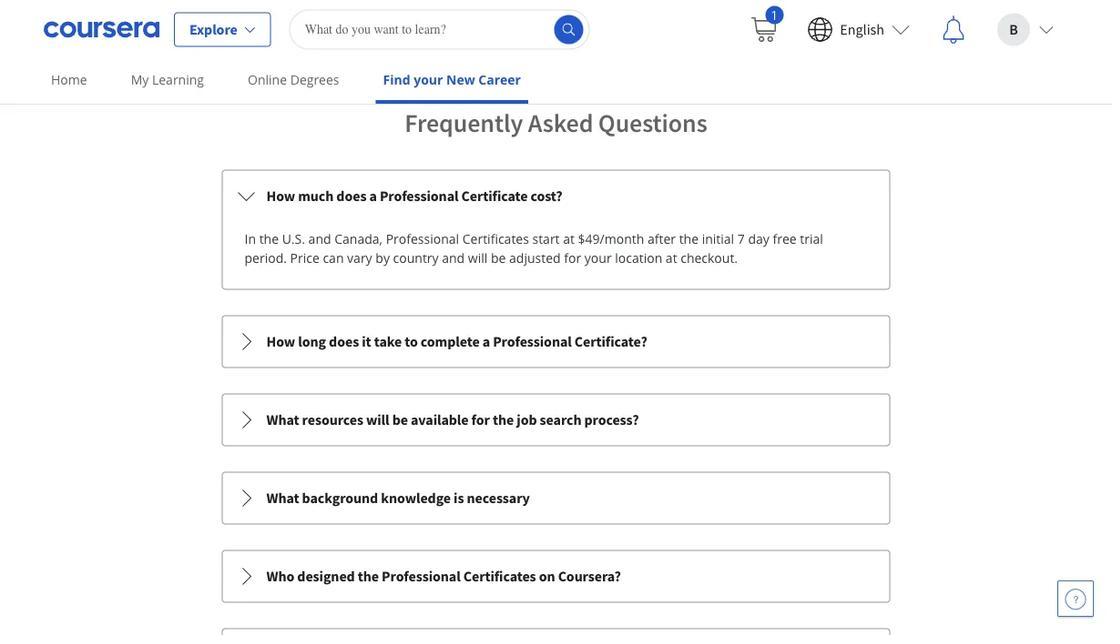 Task type: describe. For each thing, give the bounding box(es) containing it.
home
[[51, 71, 87, 88]]

job
[[517, 412, 537, 430]]

0 horizontal spatial your
[[414, 71, 443, 88]]

in the u.s. and canada, professional certificates start at $49/month after the initial 7 day free trial period. price can vary by country and will be adjusted for your location at checkout.
[[245, 230, 823, 267]]

online
[[248, 71, 287, 88]]

does for a
[[336, 187, 367, 206]]

canada,
[[335, 230, 383, 248]]

be inside in the u.s. and canada, professional certificates start at $49/month after the initial 7 day free trial period. price can vary by country and will be adjusted for your location at checkout.
[[491, 249, 506, 267]]

who designed the professional certificates on coursera? button
[[223, 552, 890, 603]]

can
[[323, 249, 344, 267]]

coursera?
[[558, 568, 621, 586]]

how much does a professional certificate cost?
[[266, 187, 563, 206]]

7
[[738, 230, 745, 248]]

0 horizontal spatial at
[[563, 230, 575, 248]]

take
[[374, 333, 402, 351]]

b
[[1010, 20, 1018, 39]]

shopping cart: 1 item element
[[749, 6, 784, 44]]

be inside what resources will be available for the job search process? dropdown button
[[392, 412, 408, 430]]

what resources will be available for the job search process? button
[[223, 395, 890, 446]]

search
[[540, 412, 582, 430]]

process?
[[584, 412, 639, 430]]

What do you want to learn? text field
[[289, 10, 590, 50]]

professional inside 'dropdown button'
[[493, 333, 572, 351]]

what background knowledge is necessary
[[266, 490, 530, 508]]

available
[[411, 412, 469, 430]]

is
[[454, 490, 464, 508]]

how for how much does a professional certificate cost?
[[266, 187, 295, 206]]

professional inside in the u.s. and canada, professional certificates start at $49/month after the initial 7 day free trial period. price can vary by country and will be adjusted for your location at checkout.
[[386, 230, 459, 248]]

start
[[532, 230, 560, 248]]

english
[[840, 20, 885, 39]]

home link
[[44, 59, 94, 100]]

certificate?
[[575, 333, 648, 351]]

online degrees
[[248, 71, 339, 88]]

necessary
[[467, 490, 530, 508]]

find
[[383, 71, 410, 88]]

questions
[[598, 107, 708, 139]]

my learning link
[[124, 59, 211, 100]]

1
[[771, 6, 778, 23]]

designed
[[297, 568, 355, 586]]

b button
[[983, 0, 1069, 59]]

what for what resources will be available for the job search process?
[[266, 412, 299, 430]]

what for what background knowledge is necessary
[[266, 490, 299, 508]]

period.
[[245, 249, 287, 267]]

will inside dropdown button
[[366, 412, 390, 430]]

1 link
[[735, 0, 793, 59]]

$49/month
[[578, 230, 644, 248]]

by
[[376, 249, 390, 267]]

what resources will be available for the job search process?
[[266, 412, 639, 430]]

online degrees link
[[241, 59, 347, 100]]

new
[[446, 71, 475, 88]]

checkout.
[[681, 249, 738, 267]]

learning
[[152, 71, 204, 88]]

initial
[[702, 230, 734, 248]]

my learning
[[131, 71, 204, 88]]

for inside in the u.s. and canada, professional certificates start at $49/month after the initial 7 day free trial period. price can vary by country and will be adjusted for your location at checkout.
[[564, 249, 581, 267]]

frequently asked questions
[[405, 107, 708, 139]]



Task type: locate. For each thing, give the bounding box(es) containing it.
what background knowledge is necessary button
[[223, 474, 890, 525]]

0 vertical spatial does
[[336, 187, 367, 206]]

how inside 'dropdown button'
[[266, 333, 295, 351]]

how much does a professional certificate cost? button
[[223, 171, 890, 222]]

1 vertical spatial does
[[329, 333, 359, 351]]

the inside dropdown button
[[493, 412, 514, 430]]

at right the start
[[563, 230, 575, 248]]

0 vertical spatial will
[[468, 249, 488, 267]]

a inside the how much does a professional certificate cost? dropdown button
[[369, 187, 377, 206]]

how long does it take to complete a professional certificate? button
[[223, 317, 890, 368]]

complete
[[421, 333, 480, 351]]

1 horizontal spatial will
[[468, 249, 488, 267]]

professional
[[380, 187, 459, 206], [386, 230, 459, 248], [493, 333, 572, 351], [382, 568, 461, 586]]

0 horizontal spatial be
[[392, 412, 408, 430]]

0 vertical spatial certificates
[[463, 230, 529, 248]]

find your new career
[[383, 71, 521, 88]]

career academy - gateway certificates carousel element
[[22, 0, 1090, 34]]

None search field
[[289, 10, 590, 50]]

1 vertical spatial for
[[472, 412, 490, 430]]

2 what from the top
[[266, 490, 299, 508]]

does left it
[[329, 333, 359, 351]]

degrees
[[290, 71, 339, 88]]

your
[[414, 71, 443, 88], [585, 249, 612, 267]]

on
[[539, 568, 555, 586]]

1 horizontal spatial for
[[564, 249, 581, 267]]

english button
[[793, 0, 925, 59]]

in
[[245, 230, 256, 248]]

0 horizontal spatial and
[[308, 230, 331, 248]]

1 how from the top
[[266, 187, 295, 206]]

what
[[266, 412, 299, 430], [266, 490, 299, 508]]

0 vertical spatial and
[[308, 230, 331, 248]]

your right find
[[414, 71, 443, 88]]

day
[[748, 230, 770, 248]]

location
[[615, 249, 663, 267]]

background
[[302, 490, 378, 508]]

for
[[564, 249, 581, 267], [472, 412, 490, 430]]

help center image
[[1065, 589, 1087, 610]]

certificates left on
[[463, 568, 536, 586]]

be left available at bottom
[[392, 412, 408, 430]]

1 vertical spatial certificates
[[463, 568, 536, 586]]

a
[[369, 187, 377, 206], [483, 333, 490, 351]]

the right designed
[[358, 568, 379, 586]]

resources
[[302, 412, 363, 430]]

does
[[336, 187, 367, 206], [329, 333, 359, 351]]

for right available at bottom
[[472, 412, 490, 430]]

and
[[308, 230, 331, 248], [442, 249, 465, 267]]

frequently
[[405, 107, 523, 139]]

who
[[266, 568, 294, 586]]

at down after
[[666, 249, 677, 267]]

what left background
[[266, 490, 299, 508]]

the inside dropdown button
[[358, 568, 379, 586]]

0 vertical spatial what
[[266, 412, 299, 430]]

the right after
[[679, 230, 699, 248]]

0 vertical spatial at
[[563, 230, 575, 248]]

what inside dropdown button
[[266, 412, 299, 430]]

1 vertical spatial at
[[666, 249, 677, 267]]

how long does it take to complete a professional certificate?
[[266, 333, 648, 351]]

1 vertical spatial will
[[366, 412, 390, 430]]

free
[[773, 230, 797, 248]]

0 horizontal spatial will
[[366, 412, 390, 430]]

how left much
[[266, 187, 295, 206]]

1 horizontal spatial be
[[491, 249, 506, 267]]

u.s.
[[282, 230, 305, 248]]

much
[[298, 187, 334, 206]]

0 vertical spatial how
[[266, 187, 295, 206]]

the right in at the top left of page
[[259, 230, 279, 248]]

will inside in the u.s. and canada, professional certificates start at $49/month after the initial 7 day free trial period. price can vary by country and will be adjusted for your location at checkout.
[[468, 249, 488, 267]]

long
[[298, 333, 326, 351]]

certificates down certificate
[[463, 230, 529, 248]]

and up can
[[308, 230, 331, 248]]

and right country
[[442, 249, 465, 267]]

2 how from the top
[[266, 333, 295, 351]]

will right resources
[[366, 412, 390, 430]]

for right adjusted
[[564, 249, 581, 267]]

explore
[[189, 20, 237, 39]]

certificates inside in the u.s. and canada, professional certificates start at $49/month after the initial 7 day free trial period. price can vary by country and will be adjusted for your location at checkout.
[[463, 230, 529, 248]]

at
[[563, 230, 575, 248], [666, 249, 677, 267]]

it
[[362, 333, 371, 351]]

1 horizontal spatial your
[[585, 249, 612, 267]]

explore button
[[174, 12, 271, 47]]

does for it
[[329, 333, 359, 351]]

1 vertical spatial a
[[483, 333, 490, 351]]

certificate
[[461, 187, 528, 206]]

find your new career link
[[376, 59, 528, 104]]

the
[[259, 230, 279, 248], [679, 230, 699, 248], [493, 412, 514, 430], [358, 568, 379, 586]]

your inside in the u.s. and canada, professional certificates start at $49/month after the initial 7 day free trial period. price can vary by country and will be adjusted for your location at checkout.
[[585, 249, 612, 267]]

does inside how long does it take to complete a professional certificate? 'dropdown button'
[[329, 333, 359, 351]]

1 horizontal spatial and
[[442, 249, 465, 267]]

country
[[393, 249, 439, 267]]

the left job
[[493, 412, 514, 430]]

0 vertical spatial be
[[491, 249, 506, 267]]

cost?
[[531, 187, 563, 206]]

will
[[468, 249, 488, 267], [366, 412, 390, 430]]

1 vertical spatial your
[[585, 249, 612, 267]]

does right much
[[336, 187, 367, 206]]

1 what from the top
[[266, 412, 299, 430]]

a inside how long does it take to complete a professional certificate? 'dropdown button'
[[483, 333, 490, 351]]

0 horizontal spatial for
[[472, 412, 490, 430]]

after
[[648, 230, 676, 248]]

0 vertical spatial for
[[564, 249, 581, 267]]

your down $49/month
[[585, 249, 612, 267]]

1 vertical spatial how
[[266, 333, 295, 351]]

coursera image
[[44, 15, 159, 44]]

certificates
[[463, 230, 529, 248], [463, 568, 536, 586]]

1 vertical spatial what
[[266, 490, 299, 508]]

certificates inside "who designed the professional certificates on coursera?" dropdown button
[[463, 568, 536, 586]]

0 horizontal spatial a
[[369, 187, 377, 206]]

asked
[[528, 107, 593, 139]]

be
[[491, 249, 506, 267], [392, 412, 408, 430]]

a up canada,
[[369, 187, 377, 206]]

how for how long does it take to complete a professional certificate?
[[266, 333, 295, 351]]

knowledge
[[381, 490, 451, 508]]

0 vertical spatial your
[[414, 71, 443, 88]]

how left long
[[266, 333, 295, 351]]

1 horizontal spatial at
[[666, 249, 677, 267]]

what inside dropdown button
[[266, 490, 299, 508]]

career
[[479, 71, 521, 88]]

trial
[[800, 230, 823, 248]]

how inside dropdown button
[[266, 187, 295, 206]]

vary
[[347, 249, 372, 267]]

my
[[131, 71, 149, 88]]

will left adjusted
[[468, 249, 488, 267]]

adjusted
[[509, 249, 561, 267]]

1 vertical spatial and
[[442, 249, 465, 267]]

1 vertical spatial be
[[392, 412, 408, 430]]

be left adjusted
[[491, 249, 506, 267]]

how
[[266, 187, 295, 206], [266, 333, 295, 351]]

what left resources
[[266, 412, 299, 430]]

who designed the professional certificates on coursera?
[[266, 568, 621, 586]]

price
[[290, 249, 320, 267]]

0 vertical spatial a
[[369, 187, 377, 206]]

to
[[405, 333, 418, 351]]

for inside dropdown button
[[472, 412, 490, 430]]

does inside the how much does a professional certificate cost? dropdown button
[[336, 187, 367, 206]]

a right complete
[[483, 333, 490, 351]]

1 horizontal spatial a
[[483, 333, 490, 351]]



Task type: vqa. For each thing, say whether or not it's contained in the screenshot.
a
yes



